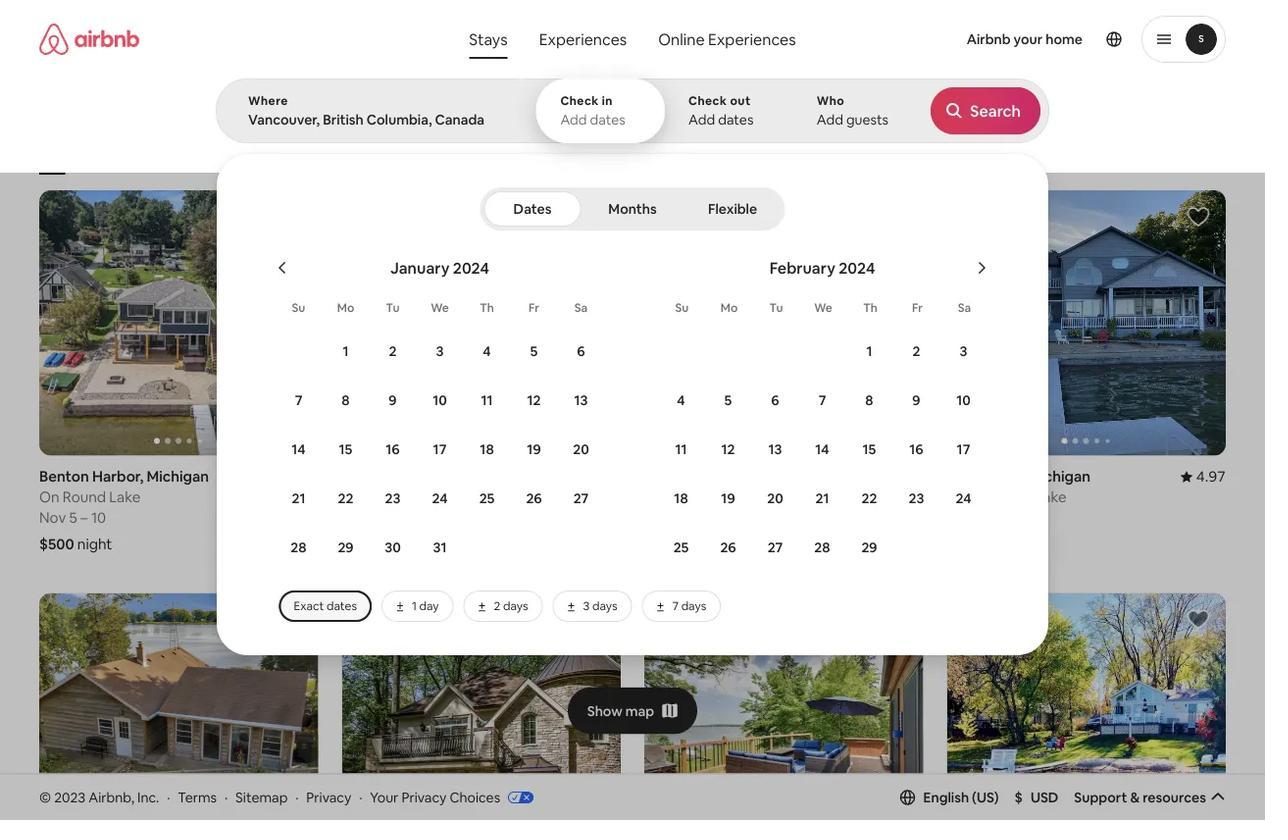 Task type: locate. For each thing, give the bounding box(es) containing it.
2 15 from the left
[[863, 441, 877, 458]]

1 night from the left
[[77, 535, 112, 554]]

add to wishlist: elkhorn, wisconsin image
[[279, 608, 303, 631]]

dates button
[[484, 191, 581, 227]]

– inside "on lake michigan aug 12 – 19 $3,429 night"
[[693, 508, 700, 527]]

lake up aug
[[668, 487, 700, 507]]

1 horizontal spatial 10
[[433, 392, 447, 409]]

0 vertical spatial 18 button
[[464, 426, 511, 473]]

3 on from the left
[[645, 487, 665, 507]]

23 up 30 button
[[385, 490, 401, 507]]

3 – from the left
[[693, 508, 700, 527]]

0 horizontal spatial 9 button
[[369, 377, 417, 424]]

2 tu from the left
[[770, 300, 783, 315]]

1 28 button from the left
[[275, 524, 322, 571]]

1 lake from the left
[[109, 487, 141, 507]]

0 horizontal spatial 18 button
[[464, 426, 511, 473]]

3
[[436, 342, 444, 360], [960, 342, 968, 360], [373, 508, 381, 527], [583, 599, 590, 614]]

– down round
[[81, 508, 88, 527]]

25 right on lake michigan dec 3 – 8 $345 night
[[479, 490, 495, 507]]

where
[[248, 93, 288, 108]]

days for 7 days
[[682, 599, 707, 614]]

2 for january 2024
[[389, 342, 397, 360]]

16 button left cassopolis,
[[893, 426, 941, 473]]

tu down 'february'
[[770, 300, 783, 315]]

22
[[338, 490, 354, 507], [862, 490, 878, 507]]

25
[[479, 490, 495, 507], [674, 539, 689, 556]]

january
[[391, 258, 450, 278]]

1 vertical spatial 20 button
[[752, 475, 799, 522]]

23 left diamond
[[909, 490, 925, 507]]

diamond
[[971, 487, 1033, 507]]

1 horizontal spatial experiences
[[708, 29, 796, 49]]

1 vertical spatial 12
[[722, 441, 735, 458]]

fr
[[529, 300, 540, 315], [913, 300, 923, 315]]

None search field
[[216, 0, 1266, 655]]

2 28 from the left
[[815, 539, 831, 556]]

stays tab panel
[[216, 78, 1266, 655]]

0 horizontal spatial 14
[[292, 441, 306, 458]]

check
[[561, 93, 599, 108], [689, 93, 727, 108]]

your
[[1014, 30, 1043, 48]]

9 button
[[369, 377, 417, 424], [893, 377, 941, 424]]

17 button up on lake michigan dec 3 – 8 $345 night
[[417, 426, 464, 473]]

1 horizontal spatial 7
[[673, 599, 679, 614]]

13
[[575, 392, 588, 409], [769, 441, 782, 458]]

19 inside "on lake michigan aug 12 – 19 $3,429 night"
[[704, 508, 718, 527]]

on inside "benton harbor, michigan on round lake nov 5 – 10 $500 night"
[[39, 487, 59, 507]]

dates inside check in add dates
[[590, 111, 626, 129]]

night right $3,429 on the bottom right of the page
[[694, 535, 729, 554]]

night
[[77, 535, 112, 554], [379, 535, 414, 554], [694, 535, 729, 554]]

20 button
[[558, 426, 605, 473], [752, 475, 799, 522]]

add inside check out add dates
[[689, 111, 715, 129]]

2 vertical spatial 5
[[69, 508, 77, 527]]

1 · from the left
[[167, 789, 170, 806]]

1 10 button from the left
[[417, 377, 464, 424]]

sitemap link
[[236, 789, 288, 806]]

days down $3,429 on the bottom right of the page
[[682, 599, 707, 614]]

1 horizontal spatial 12
[[675, 508, 690, 527]]

on down cassopolis,
[[947, 487, 968, 507]]

2 23 from the left
[[909, 490, 925, 507]]

0 horizontal spatial 11
[[481, 392, 493, 409]]

22 for 2nd 22 button from the right
[[338, 490, 354, 507]]

2 horizontal spatial dates
[[719, 111, 754, 129]]

–
[[81, 508, 88, 527], [384, 508, 391, 527], [693, 508, 700, 527]]

27
[[574, 490, 589, 507], [768, 539, 783, 556]]

1 horizontal spatial 25 button
[[658, 524, 705, 571]]

1 21 from the left
[[292, 490, 306, 507]]

0 horizontal spatial add
[[561, 111, 587, 129]]

2 button for january 2024
[[369, 328, 417, 375]]

7 days
[[673, 599, 707, 614]]

0 horizontal spatial 6 button
[[558, 328, 605, 375]]

2 8 button from the left
[[846, 377, 893, 424]]

lake inside on lake michigan dec 3 – 8 $345 night
[[365, 487, 397, 507]]

privacy left your
[[307, 789, 352, 806]]

1 horizontal spatial 17 button
[[941, 426, 988, 473]]

2 sa from the left
[[958, 300, 972, 315]]

michigan for on lake michigan dec 3 – 8 $345 night
[[400, 487, 461, 507]]

2 horizontal spatial 7
[[819, 392, 827, 409]]

1 button for january 2024
[[322, 328, 369, 375]]

1 horizontal spatial mo
[[721, 300, 738, 315]]

nov
[[39, 508, 66, 527]]

0 horizontal spatial 12
[[527, 392, 541, 409]]

2 days from the left
[[593, 599, 618, 614]]

choices
[[450, 789, 501, 806]]

1 14 button from the left
[[275, 426, 322, 473]]

1 for january 2024
[[343, 342, 349, 360]]

· left your
[[359, 789, 362, 806]]

tab list containing dates
[[484, 187, 782, 231]]

1 vertical spatial 11
[[676, 441, 687, 458]]

2024 right 'february'
[[839, 258, 876, 278]]

14
[[292, 441, 306, 458], [816, 441, 830, 458]]

1 23 from the left
[[385, 490, 401, 507]]

0 vertical spatial 4 button
[[464, 328, 511, 375]]

– up 30
[[384, 508, 391, 527]]

add for check in add dates
[[561, 111, 587, 129]]

2 horizontal spatial 19
[[722, 490, 736, 507]]

28 button
[[275, 524, 322, 571], [799, 524, 846, 571]]

3 days from the left
[[682, 599, 707, 614]]

lakefront
[[557, 145, 611, 160]]

1 vertical spatial 19 button
[[705, 475, 752, 522]]

1 horizontal spatial 2024
[[839, 258, 876, 278]]

2024 right january on the left
[[453, 258, 490, 278]]

2 24 from the left
[[956, 490, 972, 507]]

0 horizontal spatial 24 button
[[417, 475, 464, 522]]

0 horizontal spatial night
[[77, 535, 112, 554]]

check out add dates
[[689, 93, 754, 129]]

3 night from the left
[[694, 535, 729, 554]]

1 privacy from the left
[[307, 789, 352, 806]]

0 horizontal spatial dates
[[327, 599, 357, 614]]

dates right exact
[[327, 599, 357, 614]]

2 28 button from the left
[[799, 524, 846, 571]]

7 button
[[275, 377, 322, 424], [799, 377, 846, 424]]

11 for the top 11 button
[[481, 392, 493, 409]]

privacy link
[[307, 789, 352, 806]]

$
[[1015, 789, 1023, 806]]

11 button
[[464, 377, 511, 424], [658, 426, 705, 473]]

check inside check out add dates
[[689, 93, 727, 108]]

0 vertical spatial 12
[[527, 392, 541, 409]]

8
[[342, 392, 350, 409], [866, 392, 874, 409], [395, 508, 403, 527]]

0 horizontal spatial 10
[[91, 508, 106, 527]]

0 horizontal spatial we
[[431, 300, 449, 315]]

14 for second 14 button
[[816, 441, 830, 458]]

2 fr from the left
[[913, 300, 923, 315]]

1 15 button from the left
[[322, 426, 369, 473]]

2 22 button from the left
[[846, 475, 893, 522]]

night inside on lake michigan dec 3 – 8 $345 night
[[379, 535, 414, 554]]

dates
[[590, 111, 626, 129], [719, 111, 754, 129], [327, 599, 357, 614]]

michigan inside on lake michigan dec 3 – 8 $345 night
[[400, 487, 461, 507]]

17 button
[[417, 426, 464, 473], [941, 426, 988, 473]]

3 button for february 2024
[[941, 328, 988, 375]]

1 horizontal spatial 14
[[816, 441, 830, 458]]

1 add from the left
[[561, 111, 587, 129]]

2 2024 from the left
[[839, 258, 876, 278]]

1 button
[[322, 328, 369, 375], [846, 328, 893, 375]]

0 vertical spatial 13
[[575, 392, 588, 409]]

on up dec
[[342, 487, 362, 507]]

1 29 from the left
[[338, 539, 354, 556]]

2 9 from the left
[[913, 392, 921, 409]]

10 inside "benton harbor, michigan on round lake nov 5 – 10 $500 night"
[[91, 508, 106, 527]]

1 horizontal spatial 4
[[677, 392, 686, 409]]

1 horizontal spatial 2 button
[[893, 328, 941, 375]]

3 add from the left
[[817, 111, 844, 129]]

1 horizontal spatial 24
[[956, 490, 972, 507]]

16 button
[[369, 426, 417, 473], [893, 426, 941, 473]]

4 · from the left
[[359, 789, 362, 806]]

1 days from the left
[[503, 599, 528, 614]]

1 sa from the left
[[575, 300, 588, 315]]

5 button
[[511, 328, 558, 375], [705, 377, 752, 424]]

25 up 7 days
[[674, 539, 689, 556]]

1 23 button from the left
[[369, 475, 417, 522]]

1 check from the left
[[561, 93, 599, 108]]

16 button up on lake michigan dec 3 – 8 $345 night
[[369, 426, 417, 473]]

1 3 button from the left
[[417, 328, 464, 375]]

michigan for benton harbor, michigan on round lake nov 5 – 10 $500 night
[[147, 467, 209, 486]]

2 th from the left
[[864, 300, 878, 315]]

11
[[481, 392, 493, 409], [676, 441, 687, 458]]

1 2 button from the left
[[369, 328, 417, 375]]

0 horizontal spatial –
[[81, 508, 88, 527]]

1 horizontal spatial 23 button
[[893, 475, 941, 522]]

add to wishlist: pleasant prairie, wisconsin image
[[582, 205, 605, 229]]

$3,429
[[645, 535, 691, 554]]

25 button up 31 button
[[464, 475, 511, 522]]

trending
[[826, 145, 876, 160]]

2 days
[[494, 599, 528, 614]]

2 2 button from the left
[[893, 328, 941, 375]]

2 22 from the left
[[862, 490, 878, 507]]

2 check from the left
[[689, 93, 727, 108]]

1 horizontal spatial 27
[[768, 539, 783, 556]]

24 down cassopolis,
[[956, 490, 972, 507]]

tiny homes
[[729, 145, 792, 160]]

4 lake from the left
[[1036, 487, 1067, 507]]

we down february 2024
[[815, 300, 833, 315]]

1 22 button from the left
[[322, 475, 369, 522]]

17 up on lake michigan dec 3 – 8 $345 night
[[433, 441, 447, 458]]

1 24 from the left
[[432, 490, 448, 507]]

0 vertical spatial 20 button
[[558, 426, 605, 473]]

0 horizontal spatial 3 button
[[417, 328, 464, 375]]

0 horizontal spatial 9
[[389, 392, 397, 409]]

1 horizontal spatial 13
[[769, 441, 782, 458]]

2 14 from the left
[[816, 441, 830, 458]]

5 inside "benton harbor, michigan on round lake nov 5 – 10 $500 night"
[[69, 508, 77, 527]]

1 horizontal spatial 12 button
[[705, 426, 752, 473]]

24 up 31 button
[[432, 490, 448, 507]]

23 button left cassopolis,
[[893, 475, 941, 522]]

4 button
[[464, 328, 511, 375], [658, 377, 705, 424]]

what can we help you find? tab list
[[454, 20, 643, 59]]

1 horizontal spatial we
[[815, 300, 833, 315]]

2 button
[[369, 328, 417, 375], [893, 328, 941, 375]]

1 horizontal spatial 29
[[862, 539, 878, 556]]

th down "january 2024"
[[480, 300, 494, 315]]

1 vertical spatial 25
[[674, 539, 689, 556]]

0 horizontal spatial 16 button
[[369, 426, 417, 473]]

1 horizontal spatial night
[[379, 535, 414, 554]]

1 vertical spatial 26
[[721, 539, 737, 556]]

1 – from the left
[[81, 508, 88, 527]]

0 horizontal spatial 21
[[292, 490, 306, 507]]

– right aug
[[693, 508, 700, 527]]

27 button
[[558, 475, 605, 522], [752, 524, 799, 571]]

english (us) button
[[900, 789, 999, 806]]

check left in
[[561, 93, 599, 108]]

0 vertical spatial 13 button
[[558, 377, 605, 424]]

©
[[39, 789, 51, 806]]

0 horizontal spatial th
[[480, 300, 494, 315]]

we down "january 2024"
[[431, 300, 449, 315]]

check left out
[[689, 93, 727, 108]]

1 horizontal spatial 1 button
[[846, 328, 893, 375]]

2 lake from the left
[[365, 487, 397, 507]]

on inside on lake michigan dec 3 – 8 $345 night
[[342, 487, 362, 507]]

michigan inside "benton harbor, michigan on round lake nov 5 – 10 $500 night"
[[147, 467, 209, 486]]

airbnb,
[[89, 789, 134, 806]]

0 horizontal spatial days
[[503, 599, 528, 614]]

february
[[770, 258, 836, 278]]

michigan inside "on lake michigan aug 12 – 19 $3,429 night"
[[703, 487, 763, 507]]

lake down harbor,
[[109, 487, 141, 507]]

2 for february 2024
[[913, 342, 921, 360]]

group
[[39, 98, 890, 175], [39, 190, 318, 456], [342, 190, 621, 456], [645, 190, 924, 456], [947, 190, 1227, 456], [39, 593, 318, 821], [342, 593, 621, 821], [645, 593, 924, 821], [947, 593, 1227, 821]]

19 button
[[511, 426, 558, 473], [705, 475, 752, 522]]

lake
[[109, 487, 141, 507], [365, 487, 397, 507], [668, 487, 700, 507], [1036, 487, 1067, 507]]

– for aug
[[693, 508, 700, 527]]

0 horizontal spatial 26
[[526, 490, 542, 507]]

1 mo from the left
[[337, 300, 354, 315]]

2 mo from the left
[[721, 300, 738, 315]]

2 experiences from the left
[[708, 29, 796, 49]]

2 on from the left
[[342, 487, 362, 507]]

michigan
[[147, 467, 209, 486], [1029, 467, 1091, 486], [400, 487, 461, 507], [703, 487, 763, 507]]

17 up cassopolis,
[[957, 441, 971, 458]]

15
[[339, 441, 353, 458], [863, 441, 877, 458]]

1 horizontal spatial 21 button
[[799, 475, 846, 522]]

– inside on lake michigan dec 3 – 8 $345 night
[[384, 508, 391, 527]]

on inside "on lake michigan aug 12 – 19 $3,429 night"
[[645, 487, 665, 507]]

8 for 2nd "8" button from the right
[[342, 392, 350, 409]]

1 su from the left
[[292, 300, 306, 315]]

2 night from the left
[[379, 535, 414, 554]]

check inside check in add dates
[[561, 93, 599, 108]]

terms · sitemap · privacy ·
[[178, 789, 362, 806]]

1 horizontal spatial 22
[[862, 490, 878, 507]]

privacy
[[307, 789, 352, 806], [402, 789, 447, 806]]

25 for 25 button to the left
[[479, 490, 495, 507]]

3 inside on lake michigan dec 3 – 8 $345 night
[[373, 508, 381, 527]]

exact
[[294, 599, 324, 614]]

0 horizontal spatial 19 button
[[511, 426, 558, 473]]

days left the remove from wishlist: new buffalo, michigan image
[[503, 599, 528, 614]]

privacy right your
[[402, 789, 447, 806]]

24 button
[[417, 475, 464, 522], [941, 475, 988, 522]]

0 horizontal spatial 17 button
[[417, 426, 464, 473]]

days left 7 days
[[593, 599, 618, 614]]

night right $345
[[379, 535, 414, 554]]

3 lake from the left
[[668, 487, 700, 507]]

2 3 button from the left
[[941, 328, 988, 375]]

0 horizontal spatial 1 button
[[322, 328, 369, 375]]

dates inside check out add dates
[[719, 111, 754, 129]]

0 horizontal spatial 5 button
[[511, 328, 558, 375]]

1 vertical spatial 13
[[769, 441, 782, 458]]

group containing amazing views
[[39, 98, 890, 175]]

· left privacy 'link'
[[296, 789, 299, 806]]

26 button
[[511, 475, 558, 522], [705, 524, 752, 571]]

experiences
[[539, 29, 627, 49], [708, 29, 796, 49]]

calendar application
[[240, 236, 1266, 622]]

·
[[167, 789, 170, 806], [225, 789, 228, 806], [296, 789, 299, 806], [359, 789, 362, 806]]

1 horizontal spatial 9
[[913, 392, 921, 409]]

1 vertical spatial 13 button
[[752, 426, 799, 473]]

17 button up diamond
[[941, 426, 988, 473]]

0 horizontal spatial 25
[[479, 490, 495, 507]]

1 horizontal spatial 7 button
[[799, 377, 846, 424]]

18 for bottommost 18 button
[[674, 490, 688, 507]]

dates down in
[[590, 111, 626, 129]]

1 horizontal spatial su
[[676, 300, 689, 315]]

· right terms link
[[225, 789, 228, 806]]

26
[[526, 490, 542, 507], [721, 539, 737, 556]]

29
[[338, 539, 354, 556], [862, 539, 878, 556]]

map
[[626, 702, 655, 720]]

4 on from the left
[[947, 487, 968, 507]]

night right $500
[[77, 535, 112, 554]]

0 horizontal spatial tu
[[386, 300, 400, 315]]

lake inside "benton harbor, michigan on round lake nov 5 – 10 $500 night"
[[109, 487, 141, 507]]

1 vertical spatial 27 button
[[752, 524, 799, 571]]

18
[[480, 441, 494, 458], [674, 490, 688, 507]]

tab list inside stays tab panel
[[484, 187, 782, 231]]

0 vertical spatial 26 button
[[511, 475, 558, 522]]

1 14 from the left
[[292, 441, 306, 458]]

1 experiences from the left
[[539, 29, 627, 49]]

0 horizontal spatial 10 button
[[417, 377, 464, 424]]

25 button up 7 days
[[658, 524, 705, 571]]

0 horizontal spatial su
[[292, 300, 306, 315]]

2 horizontal spatial 2
[[913, 342, 921, 360]]

benton harbor, michigan on round lake nov 5 – 10 $500 night
[[39, 467, 209, 554]]

17 for 1st '17' button from the left
[[433, 441, 447, 458]]

tab list
[[484, 187, 782, 231]]

night for $3,429
[[694, 535, 729, 554]]

2 1 button from the left
[[846, 328, 893, 375]]

tu down january on the left
[[386, 300, 400, 315]]

support
[[1075, 789, 1128, 806]]

0 horizontal spatial 5
[[69, 508, 77, 527]]

2 17 from the left
[[957, 441, 971, 458]]

1 17 from the left
[[433, 441, 447, 458]]

2 horizontal spatial 8
[[866, 392, 874, 409]]

1 horizontal spatial 16 button
[[893, 426, 941, 473]]

14 button
[[275, 426, 322, 473], [799, 426, 846, 473]]

21 button
[[275, 475, 322, 522], [799, 475, 846, 522]]

2 add from the left
[[689, 111, 715, 129]]

experiences up in
[[539, 29, 627, 49]]

we
[[431, 300, 449, 315], [815, 300, 833, 315]]

days for 3 days
[[593, 599, 618, 614]]

1 2024 from the left
[[453, 258, 490, 278]]

1 vertical spatial 11 button
[[658, 426, 705, 473]]

17
[[433, 441, 447, 458], [957, 441, 971, 458]]

night inside "on lake michigan aug 12 – 19 $3,429 night"
[[694, 535, 729, 554]]

2 21 button from the left
[[799, 475, 846, 522]]

0 horizontal spatial 17
[[433, 441, 447, 458]]

on up nov on the bottom of the page
[[39, 487, 59, 507]]

· right inc.
[[167, 789, 170, 806]]

0 horizontal spatial 22 button
[[322, 475, 369, 522]]

1 horizontal spatial sa
[[958, 300, 972, 315]]

experiences up out
[[708, 29, 796, 49]]

0 vertical spatial 27 button
[[558, 475, 605, 522]]

5
[[530, 342, 538, 360], [725, 392, 732, 409], [69, 508, 77, 527]]

19 for 19 button to the right
[[722, 490, 736, 507]]

add to wishlist: cassopolis, michigan image
[[1187, 205, 1211, 229]]

2 privacy from the left
[[402, 789, 447, 806]]

tu
[[386, 300, 400, 315], [770, 300, 783, 315]]

0 horizontal spatial 24
[[432, 490, 448, 507]]

0 horizontal spatial 13
[[575, 392, 588, 409]]

0 horizontal spatial 18
[[480, 441, 494, 458]]

1 horizontal spatial 29 button
[[846, 524, 893, 571]]

1 horizontal spatial check
[[689, 93, 727, 108]]

3 button for january 2024
[[417, 328, 464, 375]]

omg!
[[654, 145, 686, 160]]

lake up dec
[[365, 487, 397, 507]]

0 horizontal spatial experiences
[[539, 29, 627, 49]]

th down february 2024
[[864, 300, 878, 315]]

1 22 from the left
[[338, 490, 354, 507]]

0 horizontal spatial privacy
[[307, 789, 352, 806]]

11 for right 11 button
[[676, 441, 687, 458]]

23 button right dec
[[369, 475, 417, 522]]

1 on from the left
[[39, 487, 59, 507]]

lake right diamond
[[1036, 487, 1067, 507]]

1 1 button from the left
[[322, 328, 369, 375]]

add inside check in add dates
[[561, 111, 587, 129]]

2 · from the left
[[225, 789, 228, 806]]

19 for topmost 19 button
[[527, 441, 541, 458]]

25 button
[[464, 475, 511, 522], [658, 524, 705, 571]]

1 horizontal spatial 27 button
[[752, 524, 799, 571]]

0 horizontal spatial 27
[[574, 490, 589, 507]]

dates down out
[[719, 111, 754, 129]]

29 button
[[322, 524, 369, 571], [846, 524, 893, 571]]

on
[[39, 487, 59, 507], [342, 487, 362, 507], [645, 487, 665, 507], [947, 487, 968, 507]]

on up aug
[[645, 487, 665, 507]]

2 – from the left
[[384, 508, 391, 527]]

14 for 1st 14 button
[[292, 441, 306, 458]]

2024 for february 2024
[[839, 258, 876, 278]]

4.97
[[1197, 467, 1227, 486]]

2 15 button from the left
[[846, 426, 893, 473]]

michigan for on lake michigan aug 12 – 19 $3,429 night
[[703, 487, 763, 507]]

1 8 button from the left
[[322, 377, 369, 424]]



Task type: vqa. For each thing, say whether or not it's contained in the screenshot.


Task type: describe. For each thing, give the bounding box(es) containing it.
31
[[433, 539, 447, 556]]

months
[[609, 200, 657, 218]]

night for $345
[[379, 535, 414, 554]]

1 day
[[412, 599, 439, 614]]

home
[[1046, 30, 1083, 48]]

1 15 from the left
[[339, 441, 353, 458]]

1 28 from the left
[[291, 539, 307, 556]]

check in add dates
[[561, 93, 626, 129]]

airbnb
[[967, 30, 1011, 48]]

1 vertical spatial 26 button
[[705, 524, 752, 571]]

your privacy choices link
[[370, 789, 534, 808]]

0 horizontal spatial 4 button
[[464, 328, 511, 375]]

amazing
[[183, 145, 232, 160]]

1 vertical spatial 6 button
[[752, 377, 799, 424]]

2 17 button from the left
[[941, 426, 988, 473]]

1 vertical spatial 12 button
[[705, 426, 752, 473]]

12 for '12' button to the bottom
[[722, 441, 735, 458]]

experiences inside button
[[539, 29, 627, 49]]

show map
[[588, 702, 655, 720]]

1 horizontal spatial 1
[[412, 599, 417, 614]]

flexible
[[708, 200, 758, 218]]

before
[[1097, 129, 1134, 144]]

sitemap
[[236, 789, 288, 806]]

1 horizontal spatial 20 button
[[752, 475, 799, 522]]

who add guests
[[817, 93, 889, 129]]

on inside cassopolis, michigan on diamond lake
[[947, 487, 968, 507]]

farms
[[394, 145, 428, 160]]

2 24 button from the left
[[941, 475, 988, 522]]

add to wishlist: dowagiac, michigan image
[[1187, 608, 1211, 631]]

harbor,
[[92, 467, 144, 486]]

1 vertical spatial 18 button
[[658, 475, 705, 522]]

english (us)
[[924, 789, 999, 806]]

0 horizontal spatial 7
[[295, 392, 303, 409]]

8 inside on lake michigan dec 3 – 8 $345 night
[[395, 508, 403, 527]]

amazing views
[[183, 145, 266, 160]]

$345
[[342, 535, 376, 554]]

benton
[[39, 467, 89, 486]]

1 fr from the left
[[529, 300, 540, 315]]

0 horizontal spatial 27 button
[[558, 475, 605, 522]]

1 horizontal spatial 11 button
[[658, 426, 705, 473]]

$ usd
[[1015, 789, 1059, 806]]

months button
[[585, 191, 680, 227]]

Where field
[[248, 111, 505, 129]]

0 horizontal spatial 20 button
[[558, 426, 605, 473]]

january 2024
[[391, 258, 490, 278]]

display total before taxes button
[[1008, 113, 1227, 160]]

17 for second '17' button from left
[[957, 441, 971, 458]]

1 7 button from the left
[[275, 377, 322, 424]]

1 th from the left
[[480, 300, 494, 315]]

show map button
[[568, 687, 698, 735]]

total
[[1068, 129, 1094, 144]]

check for check out add dates
[[689, 93, 727, 108]]

1 horizontal spatial 5
[[530, 342, 538, 360]]

1 vertical spatial 27
[[768, 539, 783, 556]]

2 9 button from the left
[[893, 377, 941, 424]]

© 2023 airbnb, inc. ·
[[39, 789, 170, 806]]

flexible button
[[684, 191, 782, 227]]

inc.
[[137, 789, 159, 806]]

12 for the left '12' button
[[527, 392, 541, 409]]

add inside who add guests
[[817, 111, 844, 129]]

24 for first 24 button from the right
[[956, 490, 972, 507]]

2 23 button from the left
[[893, 475, 941, 522]]

2 16 button from the left
[[893, 426, 941, 473]]

1 vertical spatial 4 button
[[658, 377, 705, 424]]

2 10 button from the left
[[941, 377, 988, 424]]

michigan inside cassopolis, michigan on diamond lake
[[1029, 467, 1091, 486]]

taxes
[[1136, 129, 1167, 144]]

lake inside "on lake michigan aug 12 – 19 $3,429 night"
[[668, 487, 700, 507]]

1 for february 2024
[[867, 342, 873, 360]]

1 vertical spatial 5 button
[[705, 377, 752, 424]]

31 button
[[417, 524, 464, 571]]

dec
[[342, 508, 369, 527]]

1 horizontal spatial 19 button
[[705, 475, 752, 522]]

your
[[370, 789, 399, 806]]

dates
[[514, 200, 552, 218]]

4.97 out of 5 average rating image
[[1181, 467, 1227, 486]]

1 24 button from the left
[[417, 475, 464, 522]]

0 vertical spatial 4
[[483, 342, 491, 360]]

1 tu from the left
[[386, 300, 400, 315]]

profile element
[[829, 0, 1227, 78]]

1 9 from the left
[[389, 392, 397, 409]]

– for dec
[[384, 508, 391, 527]]

0 horizontal spatial 25 button
[[464, 475, 511, 522]]

usd
[[1031, 789, 1059, 806]]

display total before taxes
[[1025, 129, 1167, 144]]

online experiences
[[659, 29, 796, 49]]

terms link
[[178, 789, 217, 806]]

day
[[420, 599, 439, 614]]

30
[[385, 539, 401, 556]]

0 horizontal spatial 6
[[577, 342, 585, 360]]

display
[[1025, 129, 1065, 144]]

2 29 button from the left
[[846, 524, 893, 571]]

remove from wishlist: new buffalo, michigan image
[[582, 608, 605, 631]]

terms
[[178, 789, 217, 806]]

0 horizontal spatial 13 button
[[558, 377, 605, 424]]

in
[[602, 93, 613, 108]]

1 21 button from the left
[[275, 475, 322, 522]]

2024 for january 2024
[[453, 258, 490, 278]]

22 for second 22 button from the left
[[862, 490, 878, 507]]

check for check in add dates
[[561, 93, 599, 108]]

0 vertical spatial 5 button
[[511, 328, 558, 375]]

0 vertical spatial 19 button
[[511, 426, 558, 473]]

$500
[[39, 535, 74, 554]]

1 29 button from the left
[[322, 524, 369, 571]]

2 16 from the left
[[910, 441, 924, 458]]

&
[[1131, 789, 1140, 806]]

exact dates
[[294, 599, 357, 614]]

on lake michigan dec 3 – 8 $345 night
[[342, 487, 461, 554]]

2 su from the left
[[676, 300, 689, 315]]

0 horizontal spatial 12 button
[[511, 377, 558, 424]]

resources
[[1143, 789, 1207, 806]]

on lake michigan aug 12 – 19 $3,429 night
[[645, 487, 763, 554]]

night inside "benton harbor, michigan on round lake nov 5 – 10 $500 night"
[[77, 535, 112, 554]]

0 vertical spatial 11 button
[[464, 377, 511, 424]]

1 17 button from the left
[[417, 426, 464, 473]]

0 vertical spatial 27
[[574, 490, 589, 507]]

february 2024
[[770, 258, 876, 278]]

2 29 from the left
[[862, 539, 878, 556]]

2023
[[54, 789, 86, 806]]

online
[[659, 29, 705, 49]]

2 21 from the left
[[816, 490, 830, 507]]

lake inside cassopolis, michigan on diamond lake
[[1036, 487, 1067, 507]]

tiny
[[729, 145, 752, 160]]

dates for check in add dates
[[590, 111, 626, 129]]

days for 2 days
[[503, 599, 528, 614]]

2 button for february 2024
[[893, 328, 941, 375]]

18 for 18 button to the top
[[480, 441, 494, 458]]

10 for second 10 button from left
[[957, 392, 971, 409]]

0 vertical spatial 6 button
[[558, 328, 605, 375]]

8 for 2nd "8" button from left
[[866, 392, 874, 409]]

0 vertical spatial 20
[[573, 441, 589, 458]]

1 16 from the left
[[386, 441, 400, 458]]

mansions
[[472, 145, 523, 160]]

stays
[[469, 29, 508, 49]]

1 we from the left
[[431, 300, 449, 315]]

round
[[63, 487, 106, 507]]

– inside "benton harbor, michigan on round lake nov 5 – 10 $500 night"
[[81, 508, 88, 527]]

24 for 1st 24 button
[[432, 490, 448, 507]]

2 7 button from the left
[[799, 377, 846, 424]]

show
[[588, 702, 623, 720]]

10 for first 10 button from left
[[433, 392, 447, 409]]

2 14 button from the left
[[799, 426, 846, 473]]

1 button for february 2024
[[846, 328, 893, 375]]

english
[[924, 789, 970, 806]]

1 vertical spatial 5
[[725, 392, 732, 409]]

30 button
[[369, 524, 417, 571]]

cassopolis, michigan on diamond lake
[[947, 467, 1091, 507]]

(us)
[[972, 789, 999, 806]]

airbnb your home link
[[955, 19, 1095, 60]]

dates for check out add dates
[[719, 111, 754, 129]]

none search field containing stays
[[216, 0, 1266, 655]]

support & resources
[[1075, 789, 1207, 806]]

cassopolis,
[[947, 467, 1026, 486]]

25 for the rightmost 25 button
[[674, 539, 689, 556]]

0 horizontal spatial 26 button
[[511, 475, 558, 522]]

3 days
[[583, 599, 618, 614]]

2 we from the left
[[815, 300, 833, 315]]

online experiences link
[[643, 20, 812, 59]]

1 horizontal spatial 20
[[768, 490, 784, 507]]

1 horizontal spatial 2
[[494, 599, 501, 614]]

views
[[235, 145, 266, 160]]

3 · from the left
[[296, 789, 299, 806]]

1 vertical spatial 6
[[772, 392, 780, 409]]

guests
[[847, 111, 889, 129]]

homes
[[755, 145, 792, 160]]

aug
[[645, 508, 672, 527]]

stays button
[[454, 20, 524, 59]]

12 inside "on lake michigan aug 12 – 19 $3,429 night"
[[675, 508, 690, 527]]

out
[[730, 93, 751, 108]]

who
[[817, 93, 845, 108]]

add for check out add dates
[[689, 111, 715, 129]]

experiences button
[[524, 20, 643, 59]]

1 9 button from the left
[[369, 377, 417, 424]]

support & resources button
[[1075, 789, 1227, 806]]

your privacy choices
[[370, 789, 501, 806]]

1 16 button from the left
[[369, 426, 417, 473]]



